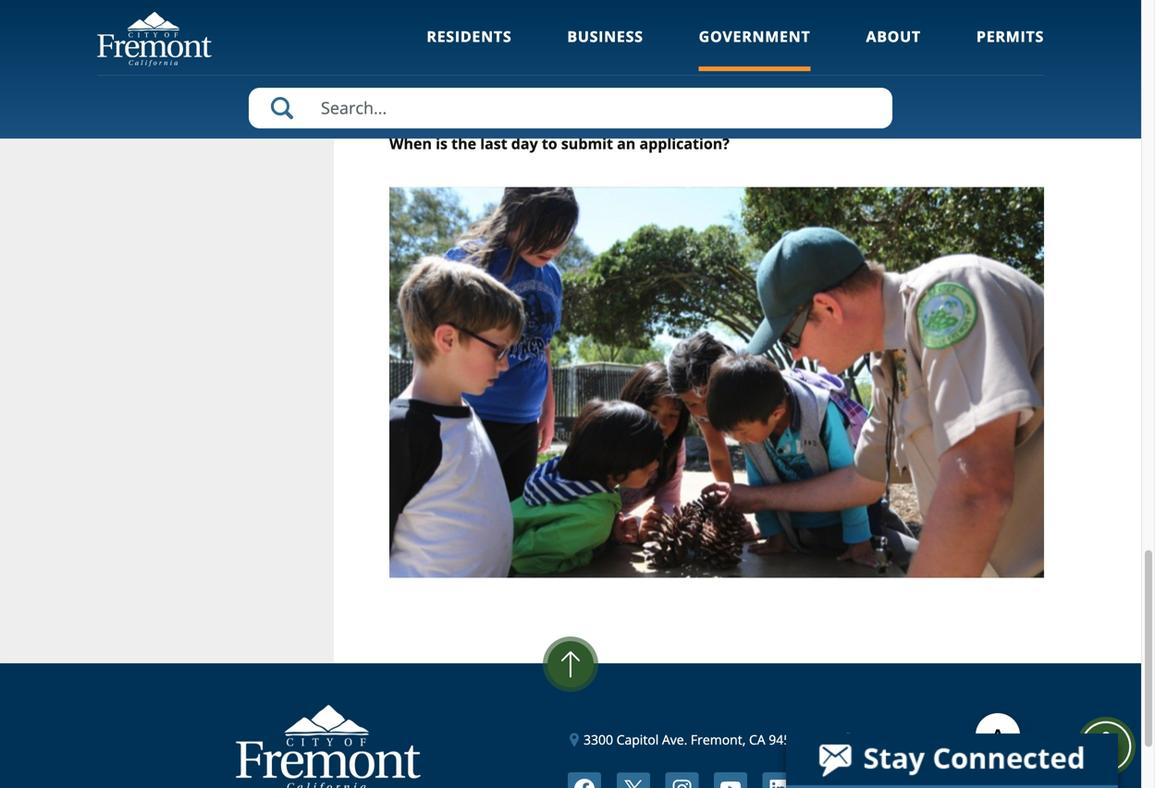 Task type: vqa. For each thing, say whether or not it's contained in the screenshot.
510-
yes



Task type: describe. For each thing, give the bounding box(es) containing it.
interest inside the . once you have created a profile, you can submit an interest card for any position that is not currently open. hr will notify you by email if the position becomes available; then you may submit an application at that time.
[[547, 54, 590, 70]]

3300 capitol ave. fremont, ca 94538 link
[[570, 731, 806, 750]]

application?
[[639, 134, 730, 153]]

our
[[726, 36, 746, 52]]

any
[[640, 54, 660, 70]]

last
[[480, 134, 507, 153]]

footer nd icon image
[[811, 773, 845, 789]]

94538
[[769, 732, 806, 749]]

for
[[621, 54, 637, 70]]

footer li icon image
[[763, 773, 796, 789]]

0 vertical spatial can
[[476, 36, 496, 52]]

in
[[601, 0, 615, 17]]

once
[[916, 36, 945, 52]]

fremont,
[[691, 732, 746, 749]]

then
[[547, 72, 572, 88]]

me
[[892, 0, 916, 17]]

business
[[567, 26, 643, 46]]

you left the "may"
[[575, 72, 596, 88]]

you down applicants in the top of the page
[[442, 54, 462, 70]]

through
[[678, 36, 723, 52]]

profile,
[[399, 54, 438, 70]]

park ranger and children examining a pine cone image
[[389, 187, 1044, 579]]

currently inside the position i am interested in is not currently open. can you notify me when it becomes available?
[[664, 0, 732, 17]]

government link
[[699, 26, 811, 71]]

cards
[[645, 36, 675, 52]]

at
[[750, 72, 761, 88]]

residents link
[[427, 26, 512, 71]]

when
[[389, 134, 432, 153]]

may
[[599, 72, 623, 88]]

notify inside the . once you have created a profile, you can submit an interest card for any position that is not currently open. hr will notify you by email if the position becomes available; then you may submit an application at that time.
[[900, 54, 932, 70]]

application inside the . once you have created a profile, you can submit an interest card for any position that is not currently open. hr will notify you by email if the position becomes available; then you may submit an application at that time.
[[685, 72, 747, 88]]

. once you have created a profile, you can submit an interest card for any position that is not currently open. hr will notify you by email if the position becomes available; then you may submit an application at that time.
[[389, 36, 1044, 88]]

capitol
[[616, 732, 659, 749]]

510-284-4000 link
[[837, 731, 937, 750]]

time.
[[789, 72, 818, 88]]

0 horizontal spatial is
[[436, 134, 448, 153]]

currently inside the . once you have created a profile, you can submit an interest card for any position that is not currently open. hr will notify you by email if the position becomes available; then you may submit an application at that time.
[[771, 54, 821, 70]]

available;
[[491, 72, 544, 88]]

government
[[699, 26, 811, 46]]

1 vertical spatial that
[[764, 72, 786, 88]]

footer ig icon image
[[665, 773, 699, 789]]

the
[[389, 0, 416, 17]]

can
[[781, 0, 809, 17]]

4000
[[907, 732, 937, 749]]

to
[[542, 134, 557, 153]]

hr
[[859, 54, 876, 70]]

created
[[1001, 36, 1044, 52]]

ave.
[[662, 732, 687, 749]]

2 vertical spatial position
[[389, 72, 434, 88]]

.
[[909, 36, 912, 52]]

1 horizontal spatial an
[[617, 134, 636, 153]]

you inside the position i am interested in is not currently open. can you notify me when it becomes available?
[[813, 0, 841, 17]]

columnusercontrol3 main content
[[334, 0, 1044, 664]]



Task type: locate. For each thing, give the bounding box(es) containing it.
1 vertical spatial is
[[737, 54, 746, 70]]

a
[[389, 54, 396, 70]]

application
[[786, 36, 848, 52], [685, 72, 747, 88]]

submit up available;
[[488, 54, 527, 70]]

becomes inside the . once you have created a profile, you can submit an interest card for any position that is not currently open. hr will notify you by email if the position becomes available; then you may submit an application at that time.
[[438, 72, 488, 88]]

position up the residents
[[420, 0, 480, 17]]

open. inside the position i am interested in is not currently open. can you notify me when it becomes available?
[[736, 0, 778, 17]]

1 vertical spatial currently
[[771, 54, 821, 70]]

becomes inside the position i am interested in is not currently open. can you notify me when it becomes available?
[[389, 15, 455, 35]]

0 horizontal spatial that
[[712, 54, 734, 70]]

0 vertical spatial that
[[712, 54, 734, 70]]

open. inside the . once you have created a profile, you can submit an interest card for any position that is not currently open. hr will notify you by email if the position becomes available; then you may submit an application at that time.
[[824, 54, 856, 70]]

1 horizontal spatial application
[[786, 36, 848, 52]]

0 vertical spatial becomes
[[389, 15, 455, 35]]

3300 capitol ave. fremont, ca 94538
[[584, 732, 806, 749]]

0 horizontal spatial application
[[685, 72, 747, 88]]

can inside the . once you have created a profile, you can submit an interest card for any position that is not currently open. hr will notify you by email if the position becomes available; then you may submit an application at that time.
[[465, 54, 485, 70]]

submit
[[499, 36, 538, 52], [488, 54, 527, 70], [626, 72, 665, 88], [561, 134, 613, 153]]

0 vertical spatial currently
[[664, 0, 732, 17]]

1 horizontal spatial the
[[1019, 54, 1038, 70]]

1 vertical spatial can
[[465, 54, 485, 70]]

footer tw icon image
[[617, 773, 650, 789]]

by
[[959, 54, 972, 70]]

1 horizontal spatial open.
[[824, 54, 856, 70]]

email
[[975, 54, 1006, 70]]

becomes
[[389, 15, 455, 35], [438, 72, 488, 88]]

you right can
[[813, 0, 841, 17]]

0 horizontal spatial currently
[[664, 0, 732, 17]]

position
[[420, 0, 480, 17], [663, 54, 709, 70], [389, 72, 434, 88]]

0 horizontal spatial open.
[[736, 0, 778, 17]]

is right the when
[[436, 134, 448, 153]]

online application system link
[[749, 36, 909, 52]]

day
[[511, 134, 538, 153]]

not inside the . once you have created a profile, you can submit an interest card for any position that is not currently open. hr will notify you by email if the position becomes available; then you may submit an application at that time.
[[749, 54, 768, 70]]

application up time.
[[786, 36, 848, 52]]

notify up system
[[844, 0, 888, 17]]

284-
[[881, 732, 907, 749]]

0 horizontal spatial interest
[[547, 54, 590, 70]]

currently up the through
[[664, 0, 732, 17]]

that
[[712, 54, 734, 70], [764, 72, 786, 88]]

0 vertical spatial interest
[[598, 36, 641, 52]]

position down the through
[[663, 54, 709, 70]]

am
[[493, 0, 517, 17]]

510-284-4000
[[854, 732, 937, 749]]

an left application? on the top right of page
[[617, 134, 636, 153]]

can
[[476, 36, 496, 52], [465, 54, 485, 70]]

submit down available?
[[499, 36, 538, 52]]

business link
[[567, 26, 643, 71]]

notify
[[844, 0, 888, 17], [900, 54, 932, 70]]

1 horizontal spatial interest
[[598, 36, 641, 52]]

an
[[530, 54, 544, 70], [668, 72, 682, 88], [617, 134, 636, 153]]

stay connected image
[[786, 734, 1116, 786]]

yes. applicants can submit electronic interest cards through our online application system
[[389, 36, 891, 52]]

interested
[[520, 0, 597, 17]]

permits
[[977, 26, 1044, 46]]

1 vertical spatial becomes
[[438, 72, 488, 88]]

1 horizontal spatial notify
[[900, 54, 932, 70]]

1 horizontal spatial not
[[749, 54, 768, 70]]

if
[[1009, 54, 1016, 70]]

the right if
[[1019, 54, 1038, 70]]

can down the residents
[[465, 54, 485, 70]]

when
[[919, 0, 960, 17]]

1 vertical spatial the
[[451, 134, 476, 153]]

0 vertical spatial position
[[420, 0, 480, 17]]

open. down online application system link
[[824, 54, 856, 70]]

1 vertical spatial application
[[685, 72, 747, 88]]

yes.
[[389, 36, 412, 52]]

3300
[[584, 732, 613, 749]]

interest down electronic
[[547, 54, 590, 70]]

notify down .
[[900, 54, 932, 70]]

1 vertical spatial notify
[[900, 54, 932, 70]]

card
[[593, 54, 618, 70]]

interest up for
[[598, 36, 641, 52]]

not inside the position i am interested in is not currently open. can you notify me when it becomes available?
[[635, 0, 660, 17]]

interest
[[598, 36, 641, 52], [547, 54, 590, 70]]

510-
[[854, 732, 881, 749]]

open. up government
[[736, 0, 778, 17]]

currently
[[664, 0, 732, 17], [771, 54, 821, 70]]

is right in
[[619, 0, 631, 17]]

permits link
[[977, 26, 1044, 71]]

will
[[879, 54, 897, 70]]

2 horizontal spatial is
[[737, 54, 746, 70]]

online
[[749, 36, 783, 52]]

footer fb icon image
[[568, 773, 601, 789]]

residents
[[427, 26, 512, 46]]

1 horizontal spatial currently
[[771, 54, 821, 70]]

1 vertical spatial an
[[668, 72, 682, 88]]

submit down any
[[626, 72, 665, 88]]

1 vertical spatial not
[[749, 54, 768, 70]]

submit right to at the left of page
[[561, 134, 613, 153]]

when is the last day to submit an application?
[[389, 134, 730, 153]]

you up by
[[948, 36, 968, 52]]

2 horizontal spatial an
[[668, 72, 682, 88]]

0 vertical spatial the
[[1019, 54, 1038, 70]]

position inside the position i am interested in is not currently open. can you notify me when it becomes available?
[[420, 0, 480, 17]]

footer yt icon image
[[714, 773, 747, 789]]

0 vertical spatial open.
[[736, 0, 778, 17]]

0 vertical spatial application
[[786, 36, 848, 52]]

about
[[866, 26, 921, 46]]

it
[[964, 0, 975, 17]]

0 horizontal spatial an
[[530, 54, 544, 70]]

Search text field
[[249, 88, 892, 129]]

system
[[851, 36, 891, 52]]

0 vertical spatial not
[[635, 0, 660, 17]]

position down profile,
[[389, 72, 434, 88]]

1 vertical spatial position
[[663, 54, 709, 70]]

is inside the position i am interested in is not currently open. can you notify me when it becomes available?
[[619, 0, 631, 17]]

ca
[[749, 732, 765, 749]]

not up yes. applicants can submit electronic interest cards through our online application system
[[635, 0, 660, 17]]

becomes up yes.
[[389, 15, 455, 35]]

footer my icon image
[[860, 773, 893, 789]]

available?
[[459, 15, 533, 35]]

0 vertical spatial notify
[[844, 0, 888, 17]]

currently up time.
[[771, 54, 821, 70]]

have
[[971, 36, 998, 52]]

is
[[619, 0, 631, 17], [737, 54, 746, 70], [436, 134, 448, 153]]

is down our
[[737, 54, 746, 70]]

that down our
[[712, 54, 734, 70]]

2 vertical spatial an
[[617, 134, 636, 153]]

0 horizontal spatial not
[[635, 0, 660, 17]]

applicants
[[415, 36, 473, 52]]

application down the through
[[685, 72, 747, 88]]

0 vertical spatial is
[[619, 0, 631, 17]]

0 horizontal spatial the
[[451, 134, 476, 153]]

you
[[813, 0, 841, 17], [948, 36, 968, 52], [442, 54, 462, 70], [935, 54, 956, 70], [575, 72, 596, 88]]

about link
[[866, 26, 921, 71]]

an up available;
[[530, 54, 544, 70]]

the
[[1019, 54, 1038, 70], [451, 134, 476, 153]]

open.
[[736, 0, 778, 17], [824, 54, 856, 70]]

0 vertical spatial an
[[530, 54, 544, 70]]

becomes down residents link at the top
[[438, 72, 488, 88]]

notify inside the position i am interested in is not currently open. can you notify me when it becomes available?
[[844, 0, 888, 17]]

2 vertical spatial is
[[436, 134, 448, 153]]

the position i am interested in is not currently open. can you notify me when it becomes available?
[[389, 0, 975, 35]]

not up at
[[749, 54, 768, 70]]

the inside the . once you have created a profile, you can submit an interest card for any position that is not currently open. hr will notify you by email if the position becomes available; then you may submit an application at that time.
[[1019, 54, 1038, 70]]

that right at
[[764, 72, 786, 88]]

1 horizontal spatial that
[[764, 72, 786, 88]]

1 vertical spatial interest
[[547, 54, 590, 70]]

the left last
[[451, 134, 476, 153]]

can down available?
[[476, 36, 496, 52]]

not
[[635, 0, 660, 17], [749, 54, 768, 70]]

1 vertical spatial open.
[[824, 54, 856, 70]]

you left by
[[935, 54, 956, 70]]

electronic
[[541, 36, 595, 52]]

i
[[484, 0, 489, 17]]

an down cards
[[668, 72, 682, 88]]

1 horizontal spatial is
[[619, 0, 631, 17]]

is inside the . once you have created a profile, you can submit an interest card for any position that is not currently open. hr will notify you by email if the position becomes available; then you may submit an application at that time.
[[737, 54, 746, 70]]

0 horizontal spatial notify
[[844, 0, 888, 17]]



